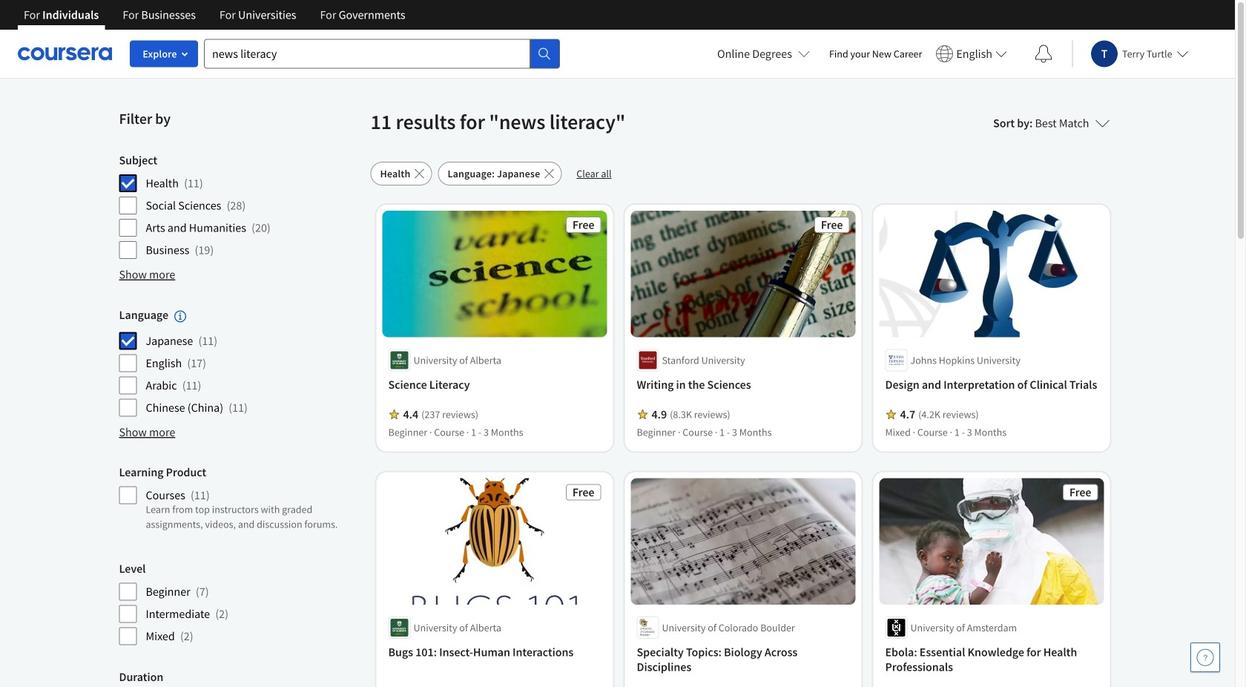 Task type: locate. For each thing, give the bounding box(es) containing it.
group
[[119, 153, 362, 260], [119, 307, 362, 417], [119, 465, 362, 537], [119, 561, 362, 646]]

None search field
[[204, 39, 560, 69]]

What do you want to learn? text field
[[204, 39, 530, 69]]

information about this filter group image
[[174, 310, 186, 322]]

banner navigation
[[12, 0, 417, 41]]

help center image
[[1197, 648, 1215, 666]]

3 group from the top
[[119, 465, 362, 537]]

coursera image
[[18, 42, 112, 65]]

4 group from the top
[[119, 561, 362, 646]]



Task type: describe. For each thing, give the bounding box(es) containing it.
1 group from the top
[[119, 153, 362, 260]]

2 group from the top
[[119, 307, 362, 417]]



Task type: vqa. For each thing, say whether or not it's contained in the screenshot.
source
no



